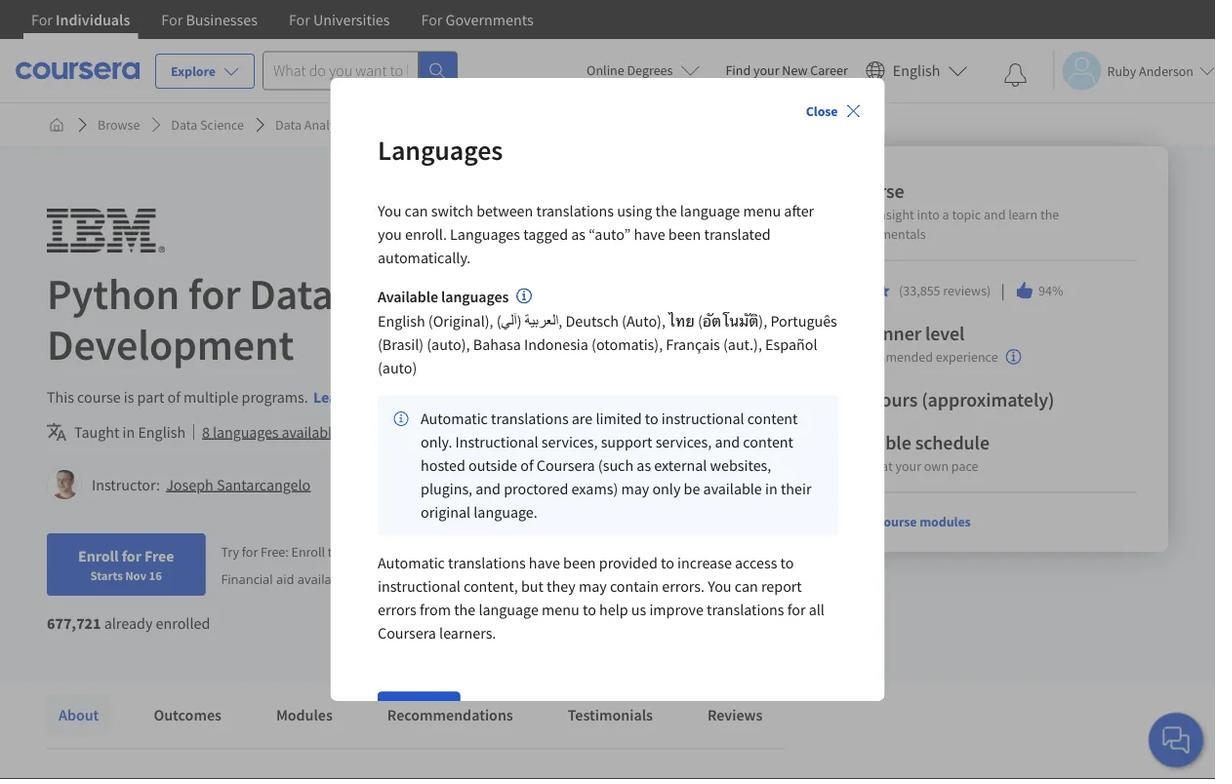 Task type: describe. For each thing, give the bounding box(es) containing it.
0 horizontal spatial may
[[450, 423, 478, 442]]

learn inside the flexible schedule learn at your own pace
[[847, 458, 879, 475]]

enroll.
[[405, 224, 447, 244]]

0 horizontal spatial and
[[475, 480, 500, 499]]

insight
[[876, 206, 914, 224]]

(otomatis),
[[591, 335, 663, 355]]

us
[[631, 601, 646, 621]]

view
[[847, 513, 875, 531]]

only.
[[420, 433, 452, 453]]

0 horizontal spatial english
[[138, 423, 186, 442]]

been inside automatic translations have been provided to increase access to instructional content, but they may contain errors. you can report errors from the language menu to help us improve translations for all coursera learners.
[[563, 554, 596, 574]]

experience
[[936, 349, 998, 366]]

|
[[999, 280, 1008, 301]]

increase
[[677, 554, 731, 574]]

learn more button
[[313, 386, 392, 409]]

for universities
[[289, 10, 390, 29]]

translations inside you can switch between translations using the language menu after you enroll. languages tagged as "auto" have been translated automatically.
[[536, 201, 614, 221]]

enroll inside try for free: enroll to start your 7-day full access free trial financial aid available
[[291, 544, 325, 561]]

to inside try for free: enroll to start your 7-day full access free trial financial aid available
[[328, 544, 340, 561]]

for for governments
[[421, 10, 443, 29]]

starts
[[90, 568, 123, 584]]

8 languages available
[[202, 423, 340, 442]]

view course modules link
[[847, 513, 971, 531]]

multiple
[[184, 388, 239, 407]]

may inside automatic translations have been provided to increase access to instructional content, but they may contain errors. you can report errors from the language menu to help us improve translations for all coursera learners.
[[578, 578, 606, 597]]

(brasil)
[[377, 335, 423, 355]]

your inside try for free: enroll to start your 7-day full access free trial financial aid available
[[371, 544, 397, 561]]

português
[[770, 312, 837, 332]]

data science link
[[163, 107, 252, 143]]

ไทย
[[668, 312, 694, 332]]

to up errors.
[[660, 554, 674, 574]]

for governments
[[421, 10, 534, 29]]

between
[[476, 201, 533, 221]]

may inside automatic translations are limited to instructional content only. instructional services, support services, and content hosted outside of coursera (such as external websites, plugins, and proctored exams) may only be available in their original language.
[[621, 480, 649, 499]]

beginner
[[847, 322, 922, 346]]

only
[[652, 480, 680, 499]]

(approximately)
[[922, 388, 1055, 412]]

in inside automatic translations are limited to instructional content only. instructional services, support services, and content hosted outside of coursera (such as external websites, plugins, and proctored exams) may only be available in their original language.
[[765, 480, 777, 499]]

have inside you can switch between translations using the language menu after you enroll. languages tagged as "auto" have been translated automatically.
[[634, 224, 665, 244]]

you inside you can switch between translations using the language menu after you enroll. languages tagged as "auto" have been translated automatically.
[[377, 201, 401, 221]]

find your new career
[[726, 62, 848, 79]]

français
[[666, 335, 720, 355]]

(auto),
[[621, 312, 665, 332]]

you
[[377, 224, 402, 244]]

0 horizontal spatial translated
[[526, 423, 593, 442]]

16
[[149, 568, 162, 584]]

translations inside automatic translations are limited to instructional content only. instructional services, support services, and content hosted outside of coursera (such as external websites, plugins, and proctored exams) may only be available in their original language.
[[491, 410, 568, 429]]

menu inside automatic translations have been provided to increase access to instructional content, but they may contain errors. you can report errors from the language menu to help us improve translations for all coursera learners.
[[541, 601, 579, 621]]

course
[[847, 179, 904, 204]]

errors.
[[662, 578, 704, 597]]

governments
[[446, 10, 534, 29]]

banner navigation
[[16, 0, 549, 39]]

outside
[[468, 456, 517, 476]]

more information on translated content image
[[516, 289, 532, 304]]

nov
[[125, 568, 147, 584]]

gain
[[847, 206, 873, 224]]

language.
[[473, 503, 537, 523]]

0 horizontal spatial of
[[167, 388, 180, 407]]

english for english
[[893, 61, 941, 81]]

enrolled
[[156, 614, 210, 634]]

close
[[806, 102, 838, 120]]

8 languages available button
[[202, 421, 340, 444]]

a
[[943, 206, 949, 224]]

testimonials link
[[556, 694, 665, 737]]

science
[[200, 116, 244, 134]]

reviews)
[[943, 282, 991, 300]]

and inside course gain insight into a topic and learn the fundamentals
[[984, 206, 1006, 224]]

translated inside you can switch between translations using the language menu after you enroll. languages tagged as "auto" have been translated automatically.
[[704, 224, 770, 244]]

677,721
[[47, 614, 101, 634]]

using
[[617, 201, 652, 221]]

financial
[[221, 570, 273, 588]]

for for try
[[242, 544, 258, 561]]

(auto),
[[426, 335, 470, 355]]

home image
[[49, 117, 64, 133]]

topic
[[952, 206, 981, 224]]

joseph santarcangelo link
[[166, 475, 311, 495]]

(such
[[598, 456, 633, 476]]

to left help
[[582, 601, 596, 621]]

plugins,
[[420, 480, 472, 499]]

trial
[[520, 544, 543, 561]]

language inside you can switch between translations using the language menu after you enroll. languages tagged as "auto" have been translated automatically.
[[680, 201, 740, 221]]

you can switch between translations using the language menu after you enroll. languages tagged as "auto" have been translated automatically.
[[377, 201, 814, 267]]

(อัตโนมัติ),
[[697, 312, 767, 332]]

content,
[[463, 578, 518, 597]]

santarcangelo
[[217, 475, 311, 495]]

to inside automatic translations are limited to instructional content only. instructional services, support services, and content hosted outside of coursera (such as external websites, plugins, and proctored exams) may only be available in their original language.
[[645, 410, 658, 429]]

ibm image
[[47, 209, 165, 253]]

automatic translations are limited to instructional content only. instructional services, support services, and content hosted outside of coursera (such as external websites, plugins, and proctored exams) may only be available in their original language.
[[420, 410, 811, 523]]

for for individuals
[[31, 10, 53, 29]]

1 services, from the left
[[541, 433, 597, 453]]

websites,
[[710, 456, 771, 476]]

languages dialog
[[330, 78, 885, 780]]

recommendations link
[[376, 694, 525, 737]]

free
[[144, 547, 174, 566]]

data for data analysis
[[275, 116, 302, 134]]

provided
[[599, 554, 657, 574]]

about
[[59, 706, 99, 725]]

languages inside you can switch between translations using the language menu after you enroll. languages tagged as "auto" have been translated automatically.
[[450, 224, 520, 244]]

exams)
[[571, 480, 618, 499]]

is
[[124, 388, 134, 407]]

instructional inside automatic translations have been provided to increase access to instructional content, but they may contain errors. you can report errors from the language menu to help us improve translations for all coursera learners.
[[377, 578, 460, 597]]

as inside you can switch between translations using the language menu after you enroll. languages tagged as "auto" have been translated automatically.
[[571, 224, 585, 244]]

data inside python for data science, ai & development
[[249, 267, 334, 321]]

modules
[[920, 513, 971, 531]]

coursera inside automatic translations are limited to instructional content only. instructional services, support services, and content hosted outside of coursera (such as external websites, plugins, and proctored exams) may only be available in their original language.
[[536, 456, 595, 476]]

english for english (original), العربية (آلي), deutsch (auto), ไทย (อัตโนมัติ), português (brasil) (auto), bahasa indonesia (otomatis), français (aut.), español (auto)
[[377, 312, 425, 332]]

modules link
[[264, 694, 344, 737]]

taught in english
[[74, 423, 186, 442]]

aid
[[276, 570, 294, 588]]

for for enroll
[[122, 547, 141, 566]]

own
[[924, 458, 949, 475]]

español
[[765, 335, 817, 355]]

for for python
[[188, 267, 241, 321]]

course gain insight into a topic and learn the fundamentals
[[847, 179, 1059, 243]]

for inside automatic translations have been provided to increase access to instructional content, but they may contain errors. you can report errors from the language menu to help us improve translations for all coursera learners.
[[787, 601, 805, 621]]

for businesses
[[161, 10, 258, 29]]

proctored
[[503, 480, 568, 499]]



Task type: vqa. For each thing, say whether or not it's contained in the screenshot.
the more
yes



Task type: locate. For each thing, give the bounding box(es) containing it.
you up the you
[[377, 201, 401, 221]]

(aut.),
[[723, 335, 762, 355]]

language down the content,
[[478, 601, 538, 621]]

the inside automatic translations have been provided to increase access to instructional content, but they may contain errors. you can report errors from the language menu to help us improve translations for all coursera learners.
[[454, 601, 475, 621]]

1 vertical spatial you
[[707, 578, 731, 597]]

2 services, from the left
[[655, 433, 711, 453]]

languages up switch
[[377, 133, 502, 167]]

the right using
[[655, 201, 677, 221]]

2 vertical spatial english
[[138, 423, 186, 442]]

be right not
[[507, 423, 523, 442]]

1 horizontal spatial languages
[[441, 287, 508, 307]]

1 horizontal spatial instructional
[[661, 410, 744, 429]]

new
[[782, 62, 808, 79]]

coursera down errors
[[377, 624, 436, 644]]

0 vertical spatial languages
[[441, 287, 508, 307]]

(33,855 reviews) |
[[899, 280, 1008, 301]]

1 vertical spatial english
[[377, 312, 425, 332]]

report
[[761, 578, 802, 597]]

close button
[[798, 94, 869, 129]]

english (original), العربية (آلي), deutsch (auto), ไทย (อัตโนมัติ), português (brasil) (auto), bahasa indonesia (otomatis), français (aut.), español (auto)
[[377, 312, 837, 378]]

be right only
[[683, 480, 700, 499]]

course
[[77, 388, 121, 407], [878, 513, 917, 531]]

(original),
[[428, 312, 493, 332]]

1 vertical spatial as
[[636, 456, 651, 476]]

0 horizontal spatial as
[[571, 224, 585, 244]]

may down (such on the bottom
[[621, 480, 649, 499]]

browse link
[[90, 107, 148, 143]]

translations up the content,
[[448, 554, 525, 574]]

to up report
[[780, 554, 794, 574]]

1 vertical spatial languages
[[450, 224, 520, 244]]

in left "their"
[[765, 480, 777, 499]]

0 horizontal spatial services,
[[541, 433, 597, 453]]

external
[[654, 456, 707, 476]]

data analysis
[[275, 116, 351, 134]]

tagged
[[523, 224, 568, 244]]

0 horizontal spatial languages
[[213, 423, 279, 442]]

0 vertical spatial available
[[282, 423, 340, 442]]

your right at
[[896, 458, 922, 475]]

pace
[[952, 458, 979, 475]]

services, up external
[[655, 433, 711, 453]]

1 vertical spatial may
[[621, 480, 649, 499]]

been right "auto"
[[668, 224, 701, 244]]

for left universities in the left top of the page
[[289, 10, 310, 29]]

enroll right free:
[[291, 544, 325, 561]]

hosted
[[420, 456, 465, 476]]

translated left limited
[[526, 423, 593, 442]]

access right full
[[456, 544, 493, 561]]

career
[[811, 62, 848, 79]]

menu left after
[[743, 201, 781, 221]]

1 horizontal spatial the
[[655, 201, 677, 221]]

1 vertical spatial instructional
[[377, 578, 460, 597]]

instructional up external
[[661, 410, 744, 429]]

2 vertical spatial may
[[578, 578, 606, 597]]

3 for from the left
[[289, 10, 310, 29]]

language inside automatic translations have been provided to increase access to instructional content, but they may contain errors. you can report errors from the language menu to help us improve translations for all coursera learners.
[[478, 601, 538, 621]]

course for view
[[878, 513, 917, 531]]

1 horizontal spatial you
[[707, 578, 731, 597]]

0 horizontal spatial access
[[456, 544, 493, 561]]

of right part
[[167, 388, 180, 407]]

available inside automatic translations are limited to instructional content only. instructional services, support services, and content hosted outside of coursera (such as external websites, plugins, and proctored exams) may only be available in their original language.
[[703, 480, 762, 499]]

flexible
[[847, 431, 912, 455]]

1 vertical spatial languages
[[213, 423, 279, 442]]

their
[[780, 480, 811, 499]]

1 vertical spatial and
[[715, 433, 740, 453]]

languages
[[441, 287, 508, 307], [213, 423, 279, 442]]

translated
[[704, 224, 770, 244], [526, 423, 593, 442]]

0 vertical spatial languages
[[377, 133, 502, 167]]

python
[[47, 267, 180, 321]]

available right aid
[[298, 570, 350, 588]]

0 vertical spatial english
[[893, 61, 941, 81]]

0 horizontal spatial you
[[377, 201, 401, 221]]

1 vertical spatial translated
[[526, 423, 593, 442]]

full
[[434, 544, 453, 561]]

as left "auto"
[[571, 224, 585, 244]]

1 vertical spatial available
[[703, 480, 762, 499]]

coursera inside automatic translations have been provided to increase access to instructional content, but they may contain errors. you can report errors from the language menu to help us improve translations for all coursera learners.
[[377, 624, 436, 644]]

translations up tagged
[[536, 201, 614, 221]]

about link
[[47, 694, 111, 737]]

of inside automatic translations are limited to instructional content only. instructional services, support services, and content hosted outside of coursera (such as external websites, plugins, and proctored exams) may only be available in their original language.
[[520, 456, 533, 476]]

show notifications image
[[1004, 63, 1027, 87]]

1 horizontal spatial menu
[[743, 201, 781, 221]]

python for data science, ai & development
[[47, 267, 575, 371]]

english
[[893, 61, 941, 81], [377, 312, 425, 332], [138, 423, 186, 442]]

for left individuals
[[31, 10, 53, 29]]

learners.
[[439, 624, 496, 644]]

1 vertical spatial menu
[[541, 601, 579, 621]]

data for data science
[[171, 116, 198, 134]]

0 vertical spatial language
[[680, 201, 740, 221]]

1 horizontal spatial may
[[578, 578, 606, 597]]

taught
[[74, 423, 119, 442]]

for inside python for data science, ai & development
[[188, 267, 241, 321]]

0 vertical spatial menu
[[743, 201, 781, 221]]

access inside automatic translations have been provided to increase access to instructional content, but they may contain errors. you can report errors from the language menu to help us improve translations for all coursera learners.
[[735, 554, 777, 574]]

0 vertical spatial in
[[123, 423, 135, 442]]

1 horizontal spatial and
[[715, 433, 740, 453]]

fundamentals
[[847, 226, 926, 243]]

services, down are
[[541, 433, 597, 453]]

english inside english (original), العربية (آلي), deutsch (auto), ไทย (อัตโนมัติ), português (brasil) (auto), bahasa indonesia (otomatis), français (aut.), español (auto)
[[377, 312, 425, 332]]

languages for available
[[441, 287, 508, 307]]

outcomes
[[154, 706, 221, 725]]

languages inside 8 languages available button
[[213, 423, 279, 442]]

1 horizontal spatial services,
[[655, 433, 711, 453]]

level
[[925, 322, 965, 346]]

0 vertical spatial as
[[571, 224, 585, 244]]

2 horizontal spatial may
[[621, 480, 649, 499]]

0 vertical spatial instructional
[[661, 410, 744, 429]]

0 vertical spatial have
[[634, 224, 665, 244]]

1 horizontal spatial coursera
[[536, 456, 595, 476]]

2 horizontal spatial english
[[893, 61, 941, 81]]

1 horizontal spatial learn
[[847, 458, 879, 475]]

0 horizontal spatial instructional
[[377, 578, 460, 597]]

25 hours (approximately)
[[847, 388, 1055, 412]]

learn left more
[[313, 388, 352, 407]]

automatic for automatic translations are limited to instructional content only. instructional services, support services, and content hosted outside of coursera (such as external websites, plugins, and proctored exams) may only be available in their original language.
[[420, 410, 488, 429]]

can inside automatic translations have been provided to increase access to instructional content, but they may contain errors. you can report errors from the language menu to help us improve translations for all coursera learners.
[[734, 578, 758, 597]]

english up (brasil)
[[377, 312, 425, 332]]

help
[[599, 601, 628, 621]]

1 horizontal spatial translated
[[704, 224, 770, 244]]

try for free: enroll to start your 7-day full access free trial financial aid available
[[221, 544, 543, 588]]

access up report
[[735, 554, 777, 574]]

0 vertical spatial been
[[668, 224, 701, 244]]

schedule
[[915, 431, 990, 455]]

available
[[282, 423, 340, 442], [703, 480, 762, 499], [298, 570, 350, 588]]

beginner level recommended experience
[[847, 322, 998, 366]]

translated up (อัตโนมัติ),
[[704, 224, 770, 244]]

available
[[377, 287, 438, 307]]

day
[[411, 544, 432, 561]]

for for universities
[[289, 10, 310, 29]]

instructional up from
[[377, 578, 460, 597]]

available down websites, on the right bottom of the page
[[703, 480, 762, 499]]

menu down they
[[541, 601, 579, 621]]

0 vertical spatial and
[[984, 206, 1006, 224]]

the inside you can switch between translations using the language menu after you enroll. languages tagged as "auto" have been translated automatically.
[[655, 201, 677, 221]]

to right limited
[[645, 410, 658, 429]]

0 vertical spatial course
[[77, 388, 121, 407]]

more
[[356, 388, 392, 407]]

joseph
[[166, 475, 214, 495]]

0 horizontal spatial the
[[454, 601, 475, 621]]

translations down report
[[706, 601, 784, 621]]

0 horizontal spatial have
[[528, 554, 560, 574]]

original
[[420, 503, 470, 523]]

available down programs. at the left of page
[[282, 423, 340, 442]]

and down outside
[[475, 480, 500, 499]]

1 vertical spatial have
[[528, 554, 560, 574]]

learn left at
[[847, 458, 879, 475]]

at
[[882, 458, 893, 475]]

languages right 8
[[213, 423, 279, 442]]

for inside try for free: enroll to start your 7-day full access free trial financial aid available
[[242, 544, 258, 561]]

instructional
[[661, 410, 744, 429], [377, 578, 460, 597]]

1 horizontal spatial course
[[878, 513, 917, 531]]

joseph santarcangelo image
[[50, 471, 79, 500]]

languages inside languages dialog
[[441, 287, 508, 307]]

some content may not be translated
[[356, 423, 593, 442]]

for inside enroll for free starts nov 16
[[122, 547, 141, 566]]

2 horizontal spatial your
[[896, 458, 922, 475]]

0 horizontal spatial your
[[371, 544, 397, 561]]

0 vertical spatial translated
[[704, 224, 770, 244]]

course for this
[[77, 388, 121, 407]]

have inside automatic translations have been provided to increase access to instructional content, but they may contain errors. you can report errors from the language menu to help us improve translations for all coursera learners.
[[528, 554, 560, 574]]

businesses
[[186, 10, 258, 29]]

instructional
[[455, 433, 538, 453]]

been inside you can switch between translations using the language menu after you enroll. languages tagged as "auto" have been translated automatically.
[[668, 224, 701, 244]]

reviews
[[708, 706, 763, 725]]

and up websites, on the right bottom of the page
[[715, 433, 740, 453]]

0 horizontal spatial enroll
[[78, 547, 119, 566]]

25
[[847, 388, 867, 412]]

0 vertical spatial of
[[167, 388, 180, 407]]

enroll up starts
[[78, 547, 119, 566]]

as right (such on the bottom
[[636, 456, 651, 476]]

None search field
[[263, 51, 458, 90]]

english down part
[[138, 423, 186, 442]]

automatic for automatic translations have been provided to increase access to instructional content, but they may contain errors. you can report errors from the language menu to help us improve translations for all coursera learners.
[[377, 554, 445, 574]]

menu inside you can switch between translations using the language menu after you enroll. languages tagged as "auto" have been translated automatically.
[[743, 201, 781, 221]]

0 vertical spatial can
[[404, 201, 428, 221]]

the right learn
[[1041, 206, 1059, 224]]

automatic inside automatic translations are limited to instructional content only. instructional services, support services, and content hosted outside of coursera (such as external websites, plugins, and proctored exams) may only be available in their original language.
[[420, 410, 488, 429]]

0 horizontal spatial be
[[507, 423, 523, 442]]

1 vertical spatial course
[[878, 513, 917, 531]]

to left "start" at the left bottom
[[328, 544, 340, 561]]

languages for 8
[[213, 423, 279, 442]]

of up proctored
[[520, 456, 533, 476]]

0 vertical spatial may
[[450, 423, 478, 442]]

2 horizontal spatial the
[[1041, 206, 1059, 224]]

coursera up exams)
[[536, 456, 595, 476]]

have down using
[[634, 224, 665, 244]]

language right using
[[680, 201, 740, 221]]

1 horizontal spatial of
[[520, 456, 533, 476]]

be inside automatic translations are limited to instructional content only. instructional services, support services, and content hosted outside of coursera (such as external websites, plugins, and proctored exams) may only be available in their original language.
[[683, 480, 700, 499]]

1 horizontal spatial language
[[680, 201, 740, 221]]

may left not
[[450, 423, 478, 442]]

0 vertical spatial automatic
[[420, 410, 488, 429]]

improve
[[649, 601, 703, 621]]

course left the is
[[77, 388, 121, 407]]

into
[[917, 206, 940, 224]]

hours
[[870, 388, 918, 412]]

for left governments
[[421, 10, 443, 29]]

2 vertical spatial your
[[371, 544, 397, 561]]

have up but
[[528, 554, 560, 574]]

1 horizontal spatial have
[[634, 224, 665, 244]]

1 horizontal spatial enroll
[[291, 544, 325, 561]]

available languages
[[377, 287, 508, 307]]

contain
[[610, 578, 659, 597]]

0 horizontal spatial learn
[[313, 388, 352, 407]]

languages down between
[[450, 224, 520, 244]]

0 horizontal spatial language
[[478, 601, 538, 621]]

been up they
[[563, 554, 596, 574]]

from
[[419, 601, 450, 621]]

support
[[600, 433, 652, 453]]

1 for from the left
[[31, 10, 53, 29]]

services,
[[541, 433, 597, 453], [655, 433, 711, 453]]

may up help
[[578, 578, 606, 597]]

errors
[[377, 601, 416, 621]]

العربية
[[524, 312, 558, 332]]

1 vertical spatial in
[[765, 480, 777, 499]]

automatic up only.
[[420, 410, 488, 429]]

available inside try for free: enroll to start your 7-day full access free trial financial aid available
[[298, 570, 350, 588]]

access inside try for free: enroll to start your 7-day full access free trial financial aid available
[[456, 544, 493, 561]]

enroll inside enroll for free starts nov 16
[[78, 547, 119, 566]]

limited
[[595, 410, 641, 429]]

bahasa
[[473, 335, 521, 355]]

automatic inside automatic translations have been provided to increase access to instructional content, but they may contain errors. you can report errors from the language menu to help us improve translations for all coursera learners.
[[377, 554, 445, 574]]

0 vertical spatial learn
[[313, 388, 352, 407]]

all
[[808, 601, 824, 621]]

of
[[167, 388, 180, 407], [520, 456, 533, 476]]

can left report
[[734, 578, 758, 597]]

english right career
[[893, 61, 941, 81]]

instructional inside automatic translations are limited to instructional content only. instructional services, support services, and content hosted outside of coursera (such as external websites, plugins, and proctored exams) may only be available in their original language.
[[661, 410, 744, 429]]

been
[[668, 224, 701, 244], [563, 554, 596, 574]]

deutsch
[[565, 312, 618, 332]]

free:
[[261, 544, 289, 561]]

4 for from the left
[[421, 10, 443, 29]]

your
[[754, 62, 780, 79], [896, 458, 922, 475], [371, 544, 397, 561]]

0 vertical spatial coursera
[[536, 456, 595, 476]]

1 vertical spatial of
[[520, 456, 533, 476]]

in right taught
[[123, 423, 135, 442]]

languages
[[377, 133, 502, 167], [450, 224, 520, 244]]

1 horizontal spatial your
[[754, 62, 780, 79]]

language
[[680, 201, 740, 221], [478, 601, 538, 621]]

automatic up errors
[[377, 554, 445, 574]]

you inside automatic translations have been provided to increase access to instructional content, but they may contain errors. you can report errors from the language menu to help us improve translations for all coursera learners.
[[707, 578, 731, 597]]

1 horizontal spatial been
[[668, 224, 701, 244]]

1 vertical spatial language
[[478, 601, 538, 621]]

1 vertical spatial automatic
[[377, 554, 445, 574]]

0 horizontal spatial been
[[563, 554, 596, 574]]

languages up (original),
[[441, 287, 508, 307]]

0 horizontal spatial menu
[[541, 601, 579, 621]]

coursera image
[[16, 55, 140, 86]]

as inside automatic translations are limited to instructional content only. instructional services, support services, and content hosted outside of coursera (such as external websites, plugins, and proctored exams) may only be available in their original language.
[[636, 456, 651, 476]]

1 horizontal spatial as
[[636, 456, 651, 476]]

1 horizontal spatial access
[[735, 554, 777, 574]]

the up learners.
[[454, 601, 475, 621]]

(33,855
[[899, 282, 941, 300]]

1 horizontal spatial can
[[734, 578, 758, 597]]

and right the topic
[[984, 206, 1006, 224]]

for left businesses
[[161, 10, 183, 29]]

1 vertical spatial been
[[563, 554, 596, 574]]

1 horizontal spatial english
[[377, 312, 425, 332]]

science,
[[342, 267, 494, 321]]

free
[[495, 544, 518, 561]]

switch
[[431, 201, 473, 221]]

english button
[[858, 39, 976, 103]]

you down increase
[[707, 578, 731, 597]]

recommendations
[[387, 706, 513, 725]]

course right view
[[878, 513, 917, 531]]

the inside course gain insight into a topic and learn the fundamentals
[[1041, 206, 1059, 224]]

automatically.
[[377, 248, 470, 267]]

modules
[[276, 706, 333, 725]]

0 horizontal spatial course
[[77, 388, 121, 407]]

0 horizontal spatial can
[[404, 201, 428, 221]]

2 vertical spatial available
[[298, 570, 350, 588]]

0 horizontal spatial coursera
[[377, 624, 436, 644]]

2 vertical spatial and
[[475, 480, 500, 499]]

can up enroll.
[[404, 201, 428, 221]]

available inside button
[[282, 423, 340, 442]]

1 vertical spatial your
[[896, 458, 922, 475]]

your inside the flexible schedule learn at your own pace
[[896, 458, 922, 475]]

your left 7-
[[371, 544, 397, 561]]

0 horizontal spatial in
[[123, 423, 135, 442]]

1 vertical spatial can
[[734, 578, 758, 597]]

translations up the instructional
[[491, 410, 568, 429]]

for for businesses
[[161, 10, 183, 29]]

0 vertical spatial you
[[377, 201, 401, 221]]

1 horizontal spatial in
[[765, 480, 777, 499]]

8
[[202, 423, 210, 442]]

2 for from the left
[[161, 10, 183, 29]]

(آلي),
[[496, 312, 562, 332]]

1 vertical spatial coursera
[[377, 624, 436, 644]]

0 vertical spatial be
[[507, 423, 523, 442]]

can inside you can switch between translations using the language menu after you enroll. languages tagged as "auto" have been translated automatically.
[[404, 201, 428, 221]]

english inside button
[[893, 61, 941, 81]]

outcomes link
[[142, 694, 233, 737]]

universities
[[313, 10, 390, 29]]

automatic translations are limited to instructional content only. instructional services, support services, and content hosted outside of coursera (such as external websites, plugins, and proctored exams) may only be available in their original language. element
[[377, 396, 838, 537]]

chat with us image
[[1161, 725, 1192, 757]]

0 vertical spatial your
[[754, 62, 780, 79]]

your right 'find'
[[754, 62, 780, 79]]

automatic translations have been provided to increase access to instructional content, but they may contain errors. you can report errors from the language menu to help us improve translations for all coursera learners.
[[377, 554, 824, 644]]



